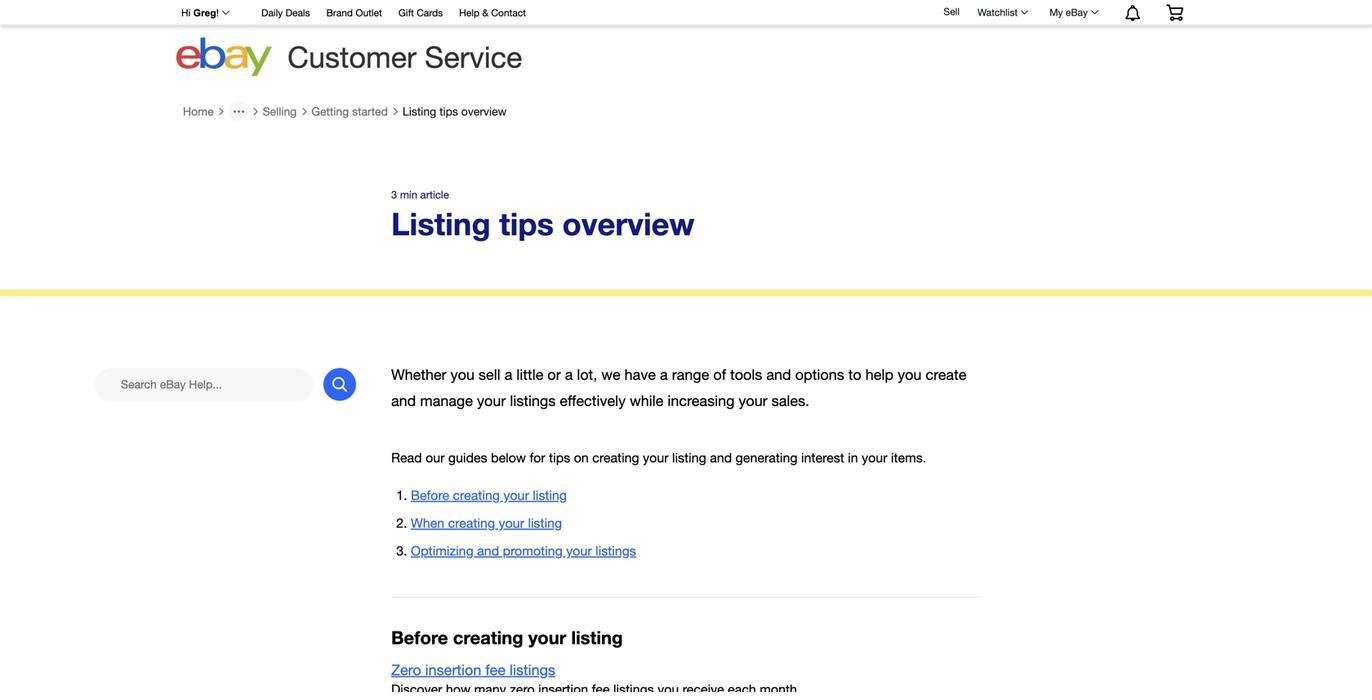 Task type: vqa. For each thing, say whether or not it's contained in the screenshot.
TOYS in the Cat Toy Balls With Launcher Indoor Cats Christmas Toys For Pet Cat Playing- Green Brand New
no



Task type: locate. For each thing, give the bounding box(es) containing it.
overview
[[461, 104, 507, 118], [563, 205, 695, 242]]

sell
[[944, 6, 960, 17]]

zero insertion fee listings
[[391, 661, 556, 679]]

daily deals
[[261, 7, 310, 18]]

contact
[[491, 7, 526, 18]]

1 vertical spatial overview
[[563, 205, 695, 242]]

creating down 'before creating your listing' link
[[448, 515, 495, 531]]

1 horizontal spatial overview
[[563, 205, 695, 242]]

0 vertical spatial and
[[767, 366, 791, 383]]

watchlist
[[978, 7, 1018, 18]]

daily
[[261, 7, 283, 18]]

before creating your listing link
[[411, 488, 567, 503]]

1 horizontal spatial tips
[[499, 205, 554, 242]]

tips inside '3 min article listing tips overview'
[[499, 205, 554, 242]]

article
[[420, 188, 449, 201]]

your up the optimizing and promoting your listings 'link'
[[499, 515, 525, 531]]

0 horizontal spatial a
[[505, 366, 513, 383]]

we
[[602, 366, 621, 383]]

0 horizontal spatial and
[[391, 392, 416, 409]]

listings inside whether you sell a little or a lot, we have a range of tools and options to help you create and manage your listings effectively while increasing your sales.
[[510, 392, 556, 409]]

0 vertical spatial tips
[[440, 104, 458, 118]]

help & contact
[[459, 7, 526, 18]]

hi greg !
[[181, 7, 219, 18]]

a right have
[[660, 366, 668, 383]]

0 horizontal spatial tips
[[440, 104, 458, 118]]

and
[[767, 366, 791, 383], [391, 392, 416, 409], [477, 543, 499, 558]]

service
[[425, 40, 522, 74]]

when creating your listing
[[411, 515, 562, 531]]

listing
[[403, 104, 436, 118], [391, 205, 491, 242]]

customer
[[288, 40, 417, 74]]

creating
[[453, 488, 500, 503], [448, 515, 495, 531], [453, 627, 524, 648]]

1 vertical spatial and
[[391, 392, 416, 409]]

listing tips overview
[[403, 104, 507, 118]]

brand
[[326, 7, 353, 18]]

outlet
[[356, 7, 382, 18]]

listing down article at the top left of page
[[391, 205, 491, 242]]

while increasing your
[[630, 392, 768, 409]]

your
[[477, 392, 506, 409], [643, 450, 669, 465], [862, 450, 888, 465], [504, 488, 529, 503], [499, 515, 525, 531], [566, 543, 592, 558], [528, 627, 566, 648]]

your inside whether you sell a little or a lot, we have a range of tools and options to help you create and manage your listings effectively while increasing your sales.
[[477, 392, 506, 409]]

creating for 'before creating your listing' link
[[453, 488, 500, 503]]

0 vertical spatial overview
[[461, 104, 507, 118]]

1 horizontal spatial you
[[898, 366, 922, 383]]

cards
[[417, 7, 443, 18]]

1 vertical spatial tips
[[499, 205, 554, 242]]

little
[[517, 366, 544, 383]]

2 vertical spatial creating
[[453, 627, 524, 648]]

account navigation
[[172, 0, 1196, 25]]

2 vertical spatial and
[[477, 543, 499, 558]]

a right sell
[[505, 366, 513, 383]]

selling link
[[263, 104, 297, 118]]

0 vertical spatial creating
[[453, 488, 500, 503]]

help & contact link
[[459, 4, 526, 22]]

getting
[[312, 104, 349, 118]]

sales.
[[772, 392, 810, 409]]

creating up fee
[[453, 627, 524, 648]]

before creating your listing
[[411, 488, 567, 503], [391, 627, 623, 648]]

a right or
[[565, 366, 573, 383]]

0 vertical spatial listing
[[403, 104, 436, 118]]

1 vertical spatial listing
[[391, 205, 491, 242]]

listing right started
[[403, 104, 436, 118]]

ebay
[[1066, 7, 1088, 18]]

you
[[451, 366, 475, 383], [898, 366, 922, 383]]

deals
[[286, 7, 310, 18]]

manage
[[420, 392, 473, 409]]

1 horizontal spatial a
[[565, 366, 573, 383]]

before creating your listing up when creating your listing link
[[411, 488, 567, 503]]

getting started link
[[312, 104, 388, 118]]

for tips
[[530, 450, 570, 465]]

0 vertical spatial listing
[[533, 488, 567, 503]]

my ebay link
[[1041, 2, 1106, 22]]

2 horizontal spatial a
[[660, 366, 668, 383]]

1 vertical spatial listing
[[528, 515, 562, 531]]

your right in
[[862, 450, 888, 465]]

listing and
[[672, 450, 732, 465]]

tools
[[730, 366, 763, 383]]

1 vertical spatial creating
[[448, 515, 495, 531]]

before up zero
[[391, 627, 448, 648]]

1 horizontal spatial and
[[477, 543, 499, 558]]

have
[[625, 366, 656, 383]]

a
[[505, 366, 513, 383], [565, 366, 573, 383], [660, 366, 668, 383]]

listings
[[510, 392, 556, 409], [596, 543, 636, 558], [510, 661, 556, 679]]

home
[[183, 104, 214, 118]]

gift
[[399, 7, 414, 18]]

of
[[714, 366, 726, 383]]

listing inside the listing tips overview link
[[403, 104, 436, 118]]

creating for when creating your listing link
[[448, 515, 495, 531]]

overview inside '3 min article listing tips overview'
[[563, 205, 695, 242]]

whether you sell a little or a lot, we have a range of tools and options to help you create and manage your listings effectively while increasing your sales.
[[391, 366, 967, 409]]

!
[[216, 7, 219, 18]]

our
[[426, 450, 445, 465]]

3 min article listing tips overview
[[391, 188, 695, 242]]

tips
[[440, 104, 458, 118], [499, 205, 554, 242]]

your down sell
[[477, 392, 506, 409]]

sell
[[479, 366, 501, 383]]

3
[[391, 188, 397, 201]]

and down whether
[[391, 392, 416, 409]]

1 vertical spatial before creating your listing
[[391, 627, 623, 648]]

before
[[411, 488, 449, 503], [391, 627, 448, 648]]

listing for 'before creating your listing' link
[[533, 488, 567, 503]]

0 vertical spatial listings
[[510, 392, 556, 409]]

whether
[[391, 366, 447, 383]]

hi
[[181, 7, 191, 18]]

2 a from the left
[[565, 366, 573, 383]]

options
[[796, 366, 845, 383]]

you left sell
[[451, 366, 475, 383]]

your down below in the left of the page
[[504, 488, 529, 503]]

creating up when creating your listing link
[[453, 488, 500, 503]]

and down when creating your listing link
[[477, 543, 499, 558]]

you right help
[[898, 366, 922, 383]]

your shopping cart image
[[1166, 4, 1185, 21]]

items.
[[891, 450, 927, 465]]

before up when
[[411, 488, 449, 503]]

and up sales.
[[767, 366, 791, 383]]

below
[[491, 450, 526, 465]]

watchlist link
[[969, 2, 1036, 22]]

0 horizontal spatial you
[[451, 366, 475, 383]]

help
[[459, 7, 480, 18]]

before creating your listing up fee
[[391, 627, 623, 648]]



Task type: describe. For each thing, give the bounding box(es) containing it.
help
[[866, 366, 894, 383]]

0 vertical spatial before
[[411, 488, 449, 503]]

0 vertical spatial before creating your listing
[[411, 488, 567, 503]]

my
[[1050, 7, 1063, 18]]

started
[[352, 104, 388, 118]]

2 you from the left
[[898, 366, 922, 383]]

greg
[[193, 7, 216, 18]]

1 vertical spatial listings
[[596, 543, 636, 558]]

daily deals link
[[261, 4, 310, 22]]

effectively
[[560, 392, 626, 409]]

listing tips overview main content
[[0, 95, 1373, 692]]

2 vertical spatial listings
[[510, 661, 556, 679]]

to
[[849, 366, 862, 383]]

2 horizontal spatial and
[[767, 366, 791, 383]]

my ebay
[[1050, 7, 1088, 18]]

Search eBay Help... text field
[[95, 368, 314, 401]]

optimizing and promoting your listings
[[411, 543, 636, 558]]

on creating
[[574, 450, 640, 465]]

sell link
[[937, 6, 967, 17]]

zero insertion fee listings link
[[391, 661, 556, 679]]

insertion
[[425, 661, 482, 679]]

create
[[926, 366, 967, 383]]

brand outlet
[[326, 7, 382, 18]]

1 vertical spatial before
[[391, 627, 448, 648]]

in
[[848, 450, 858, 465]]

2 vertical spatial listing
[[571, 627, 623, 648]]

1 a from the left
[[505, 366, 513, 383]]

1 you from the left
[[451, 366, 475, 383]]

listing tips overview link
[[403, 104, 507, 118]]

lot,
[[577, 366, 598, 383]]

read our guides below for tips on creating your listing and generating interest in your items.
[[391, 450, 927, 465]]

fee
[[486, 661, 506, 679]]

gift cards link
[[399, 4, 443, 22]]

zero
[[391, 661, 421, 679]]

gift cards
[[399, 7, 443, 18]]

range
[[672, 366, 709, 383]]

your left listing and
[[643, 450, 669, 465]]

generating interest
[[736, 450, 845, 465]]

read
[[391, 450, 422, 465]]

min
[[400, 188, 418, 201]]

optimizing and promoting your listings link
[[411, 543, 636, 558]]

customer service
[[288, 40, 522, 74]]

listing inside '3 min article listing tips overview'
[[391, 205, 491, 242]]

your right promoting
[[566, 543, 592, 558]]

optimizing
[[411, 543, 474, 558]]

guides
[[448, 450, 487, 465]]

0 horizontal spatial overview
[[461, 104, 507, 118]]

when
[[411, 515, 445, 531]]

3 a from the left
[[660, 366, 668, 383]]

listing for when creating your listing link
[[528, 515, 562, 531]]

selling
[[263, 104, 297, 118]]

brand outlet link
[[326, 4, 382, 22]]

promoting
[[503, 543, 563, 558]]

getting started
[[312, 104, 388, 118]]

home link
[[183, 104, 214, 118]]

your up zero insertion fee listings
[[528, 627, 566, 648]]

or
[[548, 366, 561, 383]]

customer service banner
[[172, 0, 1196, 82]]

&
[[482, 7, 489, 18]]

when creating your listing link
[[411, 515, 562, 531]]



